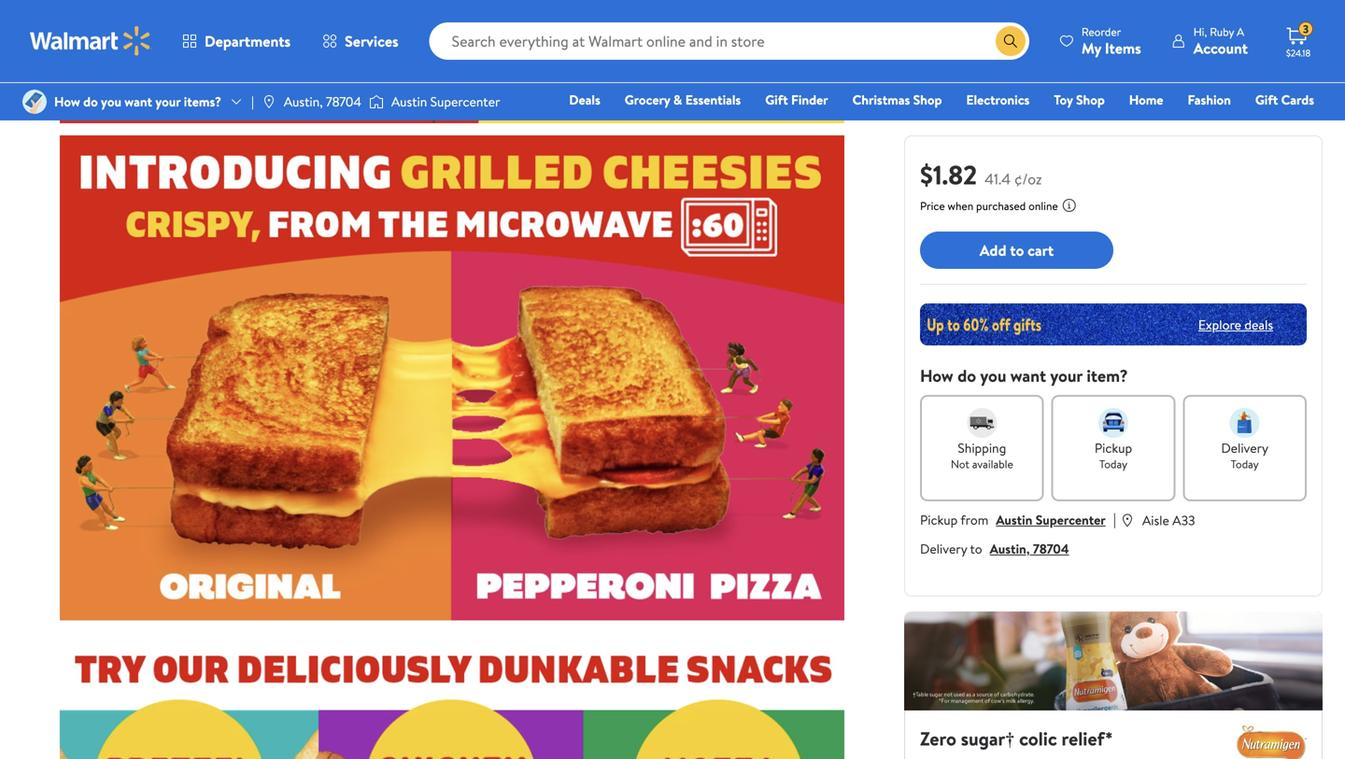 Task type: vqa. For each thing, say whether or not it's contained in the screenshot.


Task type: describe. For each thing, give the bounding box(es) containing it.
fashion
[[1188, 91, 1232, 109]]

not
[[951, 457, 970, 472]]

pickup for pickup from austin supercenter |
[[921, 511, 958, 530]]

christmas
[[853, 91, 911, 109]]

0 horizontal spatial supercenter
[[431, 92, 500, 111]]

add to cart
[[980, 240, 1054, 261]]

gift finder
[[766, 91, 829, 109]]

austin, 78704 button
[[990, 540, 1070, 558]]

1 horizontal spatial 78704
[[1034, 540, 1070, 558]]

add to cart button
[[921, 232, 1114, 269]]

reorder
[[1082, 24, 1122, 40]]

walmart+ link
[[1251, 116, 1324, 136]]

christmas shop
[[853, 91, 943, 109]]

explore deals
[[1199, 316, 1274, 334]]

shipping not available
[[951, 439, 1014, 472]]

cart
[[1028, 240, 1054, 261]]

how do you want your item?
[[921, 365, 1129, 388]]

your for items?
[[155, 92, 181, 111]]

supercenter inside pickup from austin supercenter |
[[1036, 511, 1106, 530]]

gift for finder
[[766, 91, 789, 109]]

shop for christmas shop
[[914, 91, 943, 109]]

 image for how do you want your items?
[[22, 90, 47, 114]]

registry
[[1100, 117, 1148, 135]]

1 vertical spatial austin,
[[990, 540, 1031, 558]]

$1.82
[[921, 157, 978, 193]]

walmart image
[[30, 26, 151, 56]]

aisle a33
[[1143, 512, 1196, 530]]

price when purchased online
[[921, 198, 1059, 214]]

grocery
[[625, 91, 671, 109]]

1 horizontal spatial |
[[1114, 509, 1117, 530]]

home
[[1130, 91, 1164, 109]]

how for how do you want your item?
[[921, 365, 954, 388]]

one debit link
[[1163, 116, 1243, 136]]

debit
[[1203, 117, 1235, 135]]

¢/oz
[[1015, 169, 1043, 189]]

online
[[1029, 198, 1059, 214]]

delivery today
[[1222, 439, 1269, 472]]

want for items?
[[125, 92, 152, 111]]

add
[[980, 240, 1007, 261]]

gift cards link
[[1248, 90, 1324, 110]]

purchased
[[977, 198, 1027, 214]]

$1.82 41.4 ¢/oz
[[921, 157, 1043, 193]]

shop for toy shop
[[1077, 91, 1106, 109]]

items?
[[184, 92, 222, 111]]

services button
[[307, 19, 415, 64]]

do for how do you want your item?
[[958, 365, 977, 388]]

explore
[[1199, 316, 1242, 334]]

walmart+
[[1259, 117, 1315, 135]]

hi, ruby a account
[[1194, 24, 1249, 58]]

do for how do you want your items?
[[83, 92, 98, 111]]

deals link
[[561, 90, 609, 110]]

gift for cards
[[1256, 91, 1279, 109]]

price
[[921, 198, 946, 214]]

 image for austin, 78704
[[262, 94, 277, 109]]

my
[[1082, 38, 1102, 58]]

electronics
[[967, 91, 1030, 109]]

from
[[961, 511, 989, 530]]

deals
[[1245, 316, 1274, 334]]

legal information image
[[1062, 198, 1077, 213]]

one
[[1172, 117, 1200, 135]]

finder
[[792, 91, 829, 109]]

today for pickup
[[1100, 457, 1128, 472]]

delivery for to
[[921, 540, 968, 558]]



Task type: locate. For each thing, give the bounding box(es) containing it.
your
[[155, 92, 181, 111], [1051, 365, 1083, 388]]

how up "not"
[[921, 365, 954, 388]]

gift finder link
[[757, 90, 837, 110]]

1 vertical spatial to
[[971, 540, 983, 558]]

1 horizontal spatial want
[[1011, 365, 1047, 388]]

1 horizontal spatial shop
[[1077, 91, 1106, 109]]

0 horizontal spatial your
[[155, 92, 181, 111]]

&
[[674, 91, 683, 109]]

0 vertical spatial do
[[83, 92, 98, 111]]

your left item?
[[1051, 365, 1083, 388]]

pickup
[[1095, 439, 1133, 458], [921, 511, 958, 530]]

delivery for today
[[1222, 439, 1269, 458]]

search icon image
[[1004, 34, 1019, 49]]

you for how do you want your items?
[[101, 92, 121, 111]]

0 vertical spatial to
[[1011, 240, 1025, 261]]

3
[[1304, 21, 1310, 37]]

austin supercenter button
[[997, 511, 1106, 530]]

1 horizontal spatial today
[[1232, 457, 1260, 472]]

shipping
[[958, 439, 1007, 458]]

0 horizontal spatial |
[[251, 92, 254, 111]]

electronics link
[[958, 90, 1039, 110]]

how
[[54, 92, 80, 111], [921, 365, 954, 388]]

0 vertical spatial supercenter
[[431, 92, 500, 111]]

0 horizontal spatial 78704
[[326, 92, 362, 111]]

austin down services
[[392, 92, 427, 111]]

Walmart Site-Wide search field
[[430, 22, 1030, 60]]

0 horizontal spatial austin
[[392, 92, 427, 111]]

delivery to austin, 78704
[[921, 540, 1070, 558]]

2 today from the left
[[1232, 457, 1260, 472]]

78704 down austin supercenter "button"
[[1034, 540, 1070, 558]]

cards
[[1282, 91, 1315, 109]]

1 horizontal spatial do
[[958, 365, 977, 388]]

to
[[1011, 240, 1025, 261], [971, 540, 983, 558]]

today
[[1100, 457, 1128, 472], [1232, 457, 1260, 472]]

1 horizontal spatial  image
[[262, 94, 277, 109]]

1 shop from the left
[[914, 91, 943, 109]]

0 horizontal spatial  image
[[22, 90, 47, 114]]

item?
[[1087, 365, 1129, 388]]

a
[[1238, 24, 1245, 40]]

items
[[1106, 38, 1142, 58]]

austin, 78704
[[284, 92, 362, 111]]

registry link
[[1091, 116, 1156, 136]]

1 horizontal spatial pickup
[[1095, 439, 1133, 458]]

hi,
[[1194, 24, 1208, 40]]

want for item?
[[1011, 365, 1047, 388]]

want
[[125, 92, 152, 111], [1011, 365, 1047, 388]]

0 horizontal spatial pickup
[[921, 511, 958, 530]]

today down intent image for delivery at the right of page
[[1232, 457, 1260, 472]]

1 vertical spatial delivery
[[921, 540, 968, 558]]

austin, down departments
[[284, 92, 323, 111]]

delivery down from
[[921, 540, 968, 558]]

how for how do you want your items?
[[54, 92, 80, 111]]

 image for austin supercenter
[[369, 93, 384, 111]]

to left 'cart'
[[1011, 240, 1025, 261]]

0 vertical spatial delivery
[[1222, 439, 1269, 458]]

aisle
[[1143, 512, 1170, 530]]

intent image for delivery image
[[1231, 408, 1261, 438]]

shop right toy
[[1077, 91, 1106, 109]]

1 vertical spatial want
[[1011, 365, 1047, 388]]

pickup from austin supercenter |
[[921, 509, 1117, 530]]

1 vertical spatial how
[[921, 365, 954, 388]]

how do you want your items?
[[54, 92, 222, 111]]

austin supercenter
[[392, 92, 500, 111]]

1 vertical spatial |
[[1114, 509, 1117, 530]]

78704 down the services dropdown button
[[326, 92, 362, 111]]

to down from
[[971, 540, 983, 558]]

0 vertical spatial 78704
[[326, 92, 362, 111]]

intent image for shipping image
[[968, 408, 998, 438]]

grocery & essentials link
[[617, 90, 750, 110]]

1 horizontal spatial austin,
[[990, 540, 1031, 558]]

0 vertical spatial |
[[251, 92, 254, 111]]

today inside "pickup today"
[[1100, 457, 1128, 472]]

0 horizontal spatial delivery
[[921, 540, 968, 558]]

austin up austin, 78704 button
[[997, 511, 1033, 530]]

 image right austin, 78704 at top
[[369, 93, 384, 111]]

41.4
[[985, 169, 1011, 189]]

1 horizontal spatial delivery
[[1222, 439, 1269, 458]]

essentials
[[686, 91, 741, 109]]

do up the intent image for shipping
[[958, 365, 977, 388]]

supercenter
[[431, 92, 500, 111], [1036, 511, 1106, 530]]

toy shop
[[1055, 91, 1106, 109]]

services
[[345, 31, 399, 51]]

how down walmart "image"
[[54, 92, 80, 111]]

| right items?
[[251, 92, 254, 111]]

1 horizontal spatial how
[[921, 365, 954, 388]]

today down 'intent image for pickup'
[[1100, 457, 1128, 472]]

austin, down pickup from austin supercenter |
[[990, 540, 1031, 558]]

you up the intent image for shipping
[[981, 365, 1007, 388]]

0 horizontal spatial austin,
[[284, 92, 323, 111]]

your left items?
[[155, 92, 181, 111]]

to for delivery
[[971, 540, 983, 558]]

you down walmart "image"
[[101, 92, 121, 111]]

deals
[[570, 91, 601, 109]]

intent image for pickup image
[[1099, 408, 1129, 438]]

gift
[[766, 91, 789, 109], [1256, 91, 1279, 109]]

Search search field
[[430, 22, 1030, 60]]

grocery & essentials
[[625, 91, 741, 109]]

today for delivery
[[1232, 457, 1260, 472]]

0 vertical spatial you
[[101, 92, 121, 111]]

christmas shop link
[[845, 90, 951, 110]]

1 vertical spatial austin
[[997, 511, 1033, 530]]

2 horizontal spatial  image
[[369, 93, 384, 111]]

0 horizontal spatial how
[[54, 92, 80, 111]]

toy shop link
[[1046, 90, 1114, 110]]

0 horizontal spatial you
[[101, 92, 121, 111]]

0 horizontal spatial do
[[83, 92, 98, 111]]

austin inside pickup from austin supercenter |
[[997, 511, 1033, 530]]

1 today from the left
[[1100, 457, 1128, 472]]

1 horizontal spatial gift
[[1256, 91, 1279, 109]]

pickup down 'intent image for pickup'
[[1095, 439, 1133, 458]]

when
[[948, 198, 974, 214]]

available
[[973, 457, 1014, 472]]

you
[[101, 92, 121, 111], [981, 365, 1007, 388]]

78704
[[326, 92, 362, 111], [1034, 540, 1070, 558]]

0 vertical spatial want
[[125, 92, 152, 111]]

to for add
[[1011, 240, 1025, 261]]

0 horizontal spatial today
[[1100, 457, 1128, 472]]

fashion link
[[1180, 90, 1240, 110]]

0 horizontal spatial want
[[125, 92, 152, 111]]

0 vertical spatial your
[[155, 92, 181, 111]]

1 vertical spatial supercenter
[[1036, 511, 1106, 530]]

shop right christmas
[[914, 91, 943, 109]]

delivery down intent image for delivery at the right of page
[[1222, 439, 1269, 458]]

departments
[[205, 31, 291, 51]]

toy
[[1055, 91, 1074, 109]]

1 vertical spatial pickup
[[921, 511, 958, 530]]

do down walmart "image"
[[83, 92, 98, 111]]

1 horizontal spatial to
[[1011, 240, 1025, 261]]

austin
[[392, 92, 427, 111], [997, 511, 1033, 530]]

up to sixty percent off deals. shop now. image
[[921, 304, 1308, 346]]

$24.18
[[1287, 47, 1312, 59]]

today inside the delivery today
[[1232, 457, 1260, 472]]

home link
[[1121, 90, 1173, 110]]

1 vertical spatial 78704
[[1034, 540, 1070, 558]]

ruby
[[1211, 24, 1235, 40]]

gift inside gift cards registry
[[1256, 91, 1279, 109]]

1 horizontal spatial supercenter
[[1036, 511, 1106, 530]]

do
[[83, 92, 98, 111], [958, 365, 977, 388]]

0 vertical spatial austin,
[[284, 92, 323, 111]]

1 horizontal spatial you
[[981, 365, 1007, 388]]

shop
[[914, 91, 943, 109], [1077, 91, 1106, 109]]

your for item?
[[1051, 365, 1083, 388]]

a33
[[1173, 512, 1196, 530]]

one debit
[[1172, 117, 1235, 135]]

pickup for pickup today
[[1095, 439, 1133, 458]]

gift left cards on the right top of the page
[[1256, 91, 1279, 109]]

gift left finder
[[766, 91, 789, 109]]

1 horizontal spatial your
[[1051, 365, 1083, 388]]

0 horizontal spatial shop
[[914, 91, 943, 109]]

 image left austin, 78704 at top
[[262, 94, 277, 109]]

delivery
[[1222, 439, 1269, 458], [921, 540, 968, 558]]

2 shop from the left
[[1077, 91, 1106, 109]]

0 horizontal spatial gift
[[766, 91, 789, 109]]

 image down walmart "image"
[[22, 90, 47, 114]]

want left items?
[[125, 92, 152, 111]]

1 horizontal spatial austin
[[997, 511, 1033, 530]]

reorder my items
[[1082, 24, 1142, 58]]

pickup inside pickup from austin supercenter |
[[921, 511, 958, 530]]

2 gift from the left
[[1256, 91, 1279, 109]]

account
[[1194, 38, 1249, 58]]

1 gift from the left
[[766, 91, 789, 109]]

1 vertical spatial you
[[981, 365, 1007, 388]]

departments button
[[166, 19, 307, 64]]

you for how do you want your item?
[[981, 365, 1007, 388]]

| left aisle
[[1114, 509, 1117, 530]]

0 vertical spatial pickup
[[1095, 439, 1133, 458]]

to inside button
[[1011, 240, 1025, 261]]

gift cards registry
[[1100, 91, 1315, 135]]

pickup today
[[1095, 439, 1133, 472]]

want left item?
[[1011, 365, 1047, 388]]

pickup left from
[[921, 511, 958, 530]]

austin,
[[284, 92, 323, 111], [990, 540, 1031, 558]]

 image
[[22, 90, 47, 114], [369, 93, 384, 111], [262, 94, 277, 109]]

explore deals link
[[1192, 308, 1281, 341]]

1 vertical spatial your
[[1051, 365, 1083, 388]]

0 vertical spatial how
[[54, 92, 80, 111]]

1 vertical spatial do
[[958, 365, 977, 388]]

0 horizontal spatial to
[[971, 540, 983, 558]]

0 vertical spatial austin
[[392, 92, 427, 111]]

|
[[251, 92, 254, 111], [1114, 509, 1117, 530]]



